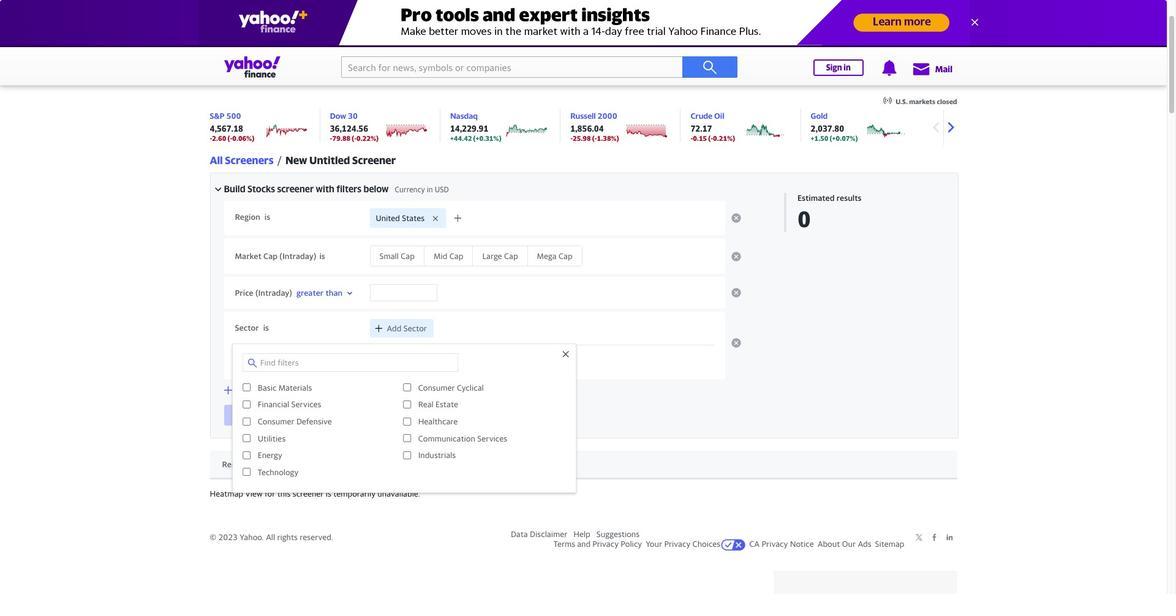 Task type: locate. For each thing, give the bounding box(es) containing it.
- down '72.17'
[[691, 134, 693, 142]]

gold
[[811, 111, 828, 121]]

privacy policy link
[[593, 539, 642, 549]]

markets
[[405, 67, 436, 77]]

0 vertical spatial sign
[[827, 63, 843, 72]]

0 vertical spatial all
[[210, 154, 223, 167]]

1 horizontal spatial news
[[454, 67, 475, 77]]

stocks for find
[[255, 411, 279, 420]]

my portfolio
[[339, 67, 386, 77]]

0 horizontal spatial sector
[[235, 323, 259, 333]]

mail link right the home link
[[67, 36, 82, 45]]

states
[[402, 213, 425, 223]]

- inside s&p 500 4,567.18 -2.60 (-0.06%)
[[210, 134, 212, 142]]

(- inside s&p 500 4,567.18 -2.60 (-0.06%)
[[228, 134, 232, 142]]

screener down estate
[[447, 411, 476, 420]]

1 horizontal spatial mail link
[[913, 58, 953, 80]]

estate
[[436, 400, 458, 410]]

0 horizontal spatial sign
[[381, 411, 395, 420]]

heatmap up heatmap view for this screener is temporarily unavailable. in the left of the page
[[289, 460, 324, 469]]

finance down sports
[[210, 67, 239, 77]]

2 privacy from the left
[[665, 539, 691, 549]]

1 vertical spatial news
[[454, 67, 475, 77]]

screeners down "0.06%)" at the left
[[225, 154, 274, 167]]

nasdaq
[[451, 111, 478, 121]]

dow 30 36,124.56 -79.88 (-0.22%)
[[330, 111, 379, 142]]

markets link
[[405, 59, 436, 82]]

privacy right and
[[593, 539, 619, 549]]

screener down the new
[[277, 183, 314, 194]]

None checkbox
[[243, 384, 251, 392], [243, 418, 251, 426], [243, 452, 251, 460], [403, 452, 411, 460], [243, 469, 251, 477], [243, 384, 251, 392], [243, 418, 251, 426], [243, 452, 251, 460], [403, 452, 411, 460], [243, 469, 251, 477]]

© 2023 yahoo. all rights reserved.
[[210, 533, 333, 542]]

privacy for ca privacy notice about our ads sitemap
[[762, 539, 789, 549]]

in left to
[[397, 411, 403, 420]]

-
[[210, 134, 212, 142], [330, 134, 333, 142], [571, 134, 573, 142], [691, 134, 693, 142]]

2 vertical spatial in
[[397, 411, 403, 420]]

0 horizontal spatial all
[[210, 154, 223, 167]]

sign in to save your screener
[[381, 411, 476, 420]]

stocks down financial
[[255, 411, 279, 420]]

data disclaimer help suggestions terms and privacy policy
[[511, 530, 642, 549]]

0 horizontal spatial mail
[[67, 36, 82, 45]]

build
[[224, 183, 246, 194]]

(- for 72.17
[[709, 134, 714, 142]]

more...
[[392, 36, 416, 45]]

sign
[[827, 63, 843, 72], [381, 411, 395, 420]]

market cap (intraday) is
[[235, 251, 325, 261]]

search
[[304, 36, 328, 45]]

0 horizontal spatial home
[[26, 36, 48, 45]]

all screeners / new untitled screener
[[210, 154, 396, 167]]

home link
[[9, 34, 48, 45]]

0 vertical spatial news
[[102, 36, 122, 45]]

(intraday) right 'price'
[[256, 288, 292, 298]]

0 horizontal spatial services
[[292, 400, 321, 410]]

4 cap from the left
[[504, 251, 518, 261]]

2 horizontal spatial in
[[844, 63, 851, 72]]

news left finance link
[[102, 36, 122, 45]]

1 horizontal spatial consumer
[[418, 383, 455, 393]]

more... link
[[392, 36, 416, 45]]

real
[[418, 400, 434, 410]]

news left videos at the top left of the page
[[454, 67, 475, 77]]

privacy
[[593, 539, 619, 549], [665, 539, 691, 549], [762, 539, 789, 549]]

0 horizontal spatial add
[[237, 385, 252, 395]]

stocks for build
[[248, 183, 275, 194]]

screeners right premium yahoo finance logo
[[639, 67, 677, 77]]

next image
[[942, 118, 960, 137]]

- down 4,567.18
[[210, 134, 212, 142]]

services for financial services
[[292, 400, 321, 410]]

services up the defensive
[[292, 400, 321, 410]]

privacy right your
[[665, 539, 691, 549]]

add left basic
[[237, 385, 252, 395]]

0 vertical spatial news link
[[102, 36, 122, 45]]

- down 36,124.56
[[330, 134, 333, 142]]

view left for
[[245, 489, 263, 499]]

finance home link
[[210, 59, 263, 82]]

- for 72.17
[[691, 134, 693, 142]]

- inside "dow 30 36,124.56 -79.88 (-0.22%)"
[[330, 134, 333, 142]]

close image
[[969, 16, 981, 28]]

cap inside button
[[401, 251, 415, 261]]

heatmap view for this screener is temporarily unavailable.
[[210, 489, 420, 499]]

0 vertical spatial add
[[387, 324, 402, 334]]

(- inside russell 2000 1,856.04 -25.98 (-1.38%)
[[593, 134, 597, 142]]

financial
[[258, 400, 289, 410]]

screener results element
[[198, 451, 970, 499]]

add for add another filter
[[237, 385, 252, 395]]

screeners
[[639, 67, 677, 77], [225, 154, 274, 167]]

1 horizontal spatial news link
[[454, 59, 475, 82]]

sign left to
[[381, 411, 395, 420]]

is inside screener results element
[[326, 489, 332, 499]]

consumer down financial
[[258, 417, 295, 427]]

None text field
[[370, 284, 437, 301]]

sports link
[[188, 36, 212, 45]]

1 horizontal spatial privacy
[[665, 539, 691, 549]]

yahoo finance plus
[[537, 67, 609, 77]]

s&p 500 4,567.18 -2.60 (-0.06%)
[[210, 111, 255, 142]]

cap for large
[[504, 251, 518, 261]]

estimated
[[798, 193, 835, 203]]

(- down 36,124.56
[[352, 134, 357, 142]]

stocks right build
[[248, 183, 275, 194]]

add up find filters field
[[387, 324, 402, 334]]

is left 'temporarily'
[[326, 489, 332, 499]]

currency
[[395, 185, 425, 194]]

- down 1,856.04
[[571, 134, 573, 142]]

1 horizontal spatial add
[[387, 324, 402, 334]]

filters
[[337, 183, 362, 194]]

home
[[26, 36, 48, 45], [241, 67, 263, 77]]

add for add sector
[[387, 324, 402, 334]]

view
[[325, 460, 344, 469], [245, 489, 263, 499]]

healthcare
[[418, 417, 458, 427]]

sitemap
[[876, 539, 905, 549]]

energy
[[258, 451, 282, 461]]

cap for market
[[264, 251, 278, 261]]

cap right market
[[264, 251, 278, 261]]

0 vertical spatial screeners
[[639, 67, 677, 77]]

1 vertical spatial sign
[[381, 411, 395, 420]]

0 vertical spatial advertisement region
[[361, 29, 807, 85]]

1 cap from the left
[[264, 251, 278, 261]]

news
[[102, 36, 122, 45], [454, 67, 475, 77]]

1 vertical spatial home
[[241, 67, 263, 77]]

privacy right ca
[[762, 539, 789, 549]]

united states
[[376, 213, 425, 223]]

nasdaq link
[[451, 111, 478, 121]]

1 horizontal spatial in
[[427, 185, 433, 194]]

in for sign in to save your screener
[[397, 411, 403, 420]]

cap right the large
[[504, 251, 518, 261]]

0 vertical spatial view
[[325, 460, 344, 469]]

save filters
[[317, 411, 359, 420]]

cap right small
[[401, 251, 415, 261]]

videos link
[[493, 59, 519, 82]]

1 vertical spatial consumer
[[258, 417, 295, 427]]

sign in link
[[814, 59, 864, 76]]

is for sector is
[[263, 323, 269, 333]]

1 vertical spatial services
[[478, 434, 508, 444]]

our
[[843, 539, 856, 549]]

mail link up u.s. markets closed
[[913, 58, 953, 80]]

- inside the crude oil 72.17 -0.15 (-0.21%)
[[691, 134, 693, 142]]

2 horizontal spatial privacy
[[762, 539, 789, 549]]

(- for 1,856.04
[[593, 134, 597, 142]]

(- for 4,567.18
[[228, 134, 232, 142]]

ads
[[858, 539, 872, 549]]

greater
[[297, 288, 324, 298]]

1 vertical spatial view
[[245, 489, 263, 499]]

0 vertical spatial in
[[844, 63, 851, 72]]

technology
[[258, 468, 299, 477]]

defensive
[[297, 417, 332, 427]]

heatmap inside tab list
[[289, 460, 324, 469]]

4 (- from the left
[[709, 134, 714, 142]]

rights
[[277, 533, 298, 542]]

2 - from the left
[[330, 134, 333, 142]]

mega cap
[[537, 251, 573, 261]]

industrials
[[418, 451, 456, 461]]

0 horizontal spatial view
[[245, 489, 263, 499]]

cap for small
[[401, 251, 415, 261]]

your privacy choices link
[[646, 539, 746, 552]]

- inside russell 2000 1,856.04 -25.98 (-1.38%)
[[571, 134, 573, 142]]

all screeners link
[[210, 154, 274, 167]]

0 vertical spatial heatmap
[[289, 460, 324, 469]]

screener
[[352, 154, 396, 167]]

all down "2.60" at left top
[[210, 154, 223, 167]]

0 horizontal spatial in
[[397, 411, 403, 420]]

results list
[[222, 460, 264, 469]]

1 horizontal spatial view
[[325, 460, 344, 469]]

1 privacy from the left
[[593, 539, 619, 549]]

0 vertical spatial mail link
[[67, 36, 82, 45]]

2,037.80
[[811, 124, 845, 134]]

cap right mid
[[450, 251, 464, 261]]

mail right the home link
[[67, 36, 82, 45]]

filters
[[336, 411, 359, 420]]

None checkbox
[[403, 384, 411, 392], [243, 401, 251, 409], [403, 401, 411, 409], [403, 418, 411, 426], [243, 435, 251, 443], [403, 435, 411, 443], [403, 384, 411, 392], [243, 401, 251, 409], [403, 401, 411, 409], [403, 418, 411, 426], [243, 435, 251, 443], [403, 435, 411, 443]]

in left notifications icon
[[844, 63, 851, 72]]

3 cap from the left
[[450, 251, 464, 261]]

4 - from the left
[[691, 134, 693, 142]]

personal finance
[[695, 67, 758, 77]]

1 vertical spatial mail
[[936, 64, 953, 74]]

- for 36,124.56
[[330, 134, 333, 142]]

(- for 36,124.56
[[352, 134, 357, 142]]

1 vertical spatial heatmap
[[210, 489, 243, 499]]

5 cap from the left
[[559, 251, 573, 261]]

reserved.
[[300, 533, 333, 542]]

your
[[430, 411, 445, 420]]

1 horizontal spatial heatmap
[[289, 460, 324, 469]]

gold link
[[811, 111, 828, 121]]

follow on linkedin image
[[946, 534, 954, 542]]

1 vertical spatial add
[[237, 385, 252, 395]]

3 (- from the left
[[593, 134, 597, 142]]

services right communication
[[478, 434, 508, 444]]

save
[[414, 411, 428, 420]]

heatmap down the results
[[210, 489, 243, 499]]

(- inside "dow 30 36,124.56 -79.88 (-0.22%)"
[[352, 134, 357, 142]]

/
[[277, 154, 282, 167]]

0 vertical spatial services
[[292, 400, 321, 410]]

0 vertical spatial consumer
[[418, 383, 455, 393]]

3 privacy from the left
[[762, 539, 789, 549]]

sign for sign in
[[827, 63, 843, 72]]

0 vertical spatial stocks
[[248, 183, 275, 194]]

(- down 4,567.18
[[228, 134, 232, 142]]

is down price (intraday)
[[263, 323, 269, 333]]

russell
[[571, 111, 596, 121]]

consumer up 'real estate'
[[418, 383, 455, 393]]

heatmap
[[289, 460, 324, 469], [210, 489, 243, 499]]

(- inside the crude oil 72.17 -0.15 (-0.21%)
[[709, 134, 714, 142]]

all left the rights
[[266, 533, 275, 542]]

1 vertical spatial all
[[266, 533, 275, 542]]

2 (- from the left
[[352, 134, 357, 142]]

1 horizontal spatial all
[[266, 533, 275, 542]]

advertisement region
[[361, 29, 807, 85], [774, 571, 958, 595]]

is right region
[[265, 212, 270, 222]]

1 vertical spatial advertisement region
[[774, 571, 958, 595]]

(intraday) up the greater
[[280, 251, 317, 261]]

1.38%)
[[597, 134, 619, 142]]

notifications image
[[882, 60, 898, 76]]

tab list containing results list
[[210, 451, 958, 480]]

1 vertical spatial in
[[427, 185, 433, 194]]

finance right personal
[[729, 67, 758, 77]]

1 vertical spatial news link
[[454, 59, 475, 82]]

entertainment
[[232, 36, 284, 45]]

2 cap from the left
[[401, 251, 415, 261]]

add
[[387, 324, 402, 334], [237, 385, 252, 395]]

(- right 0.15
[[709, 134, 714, 142]]

view up heatmap view for this screener is temporarily unavailable. in the left of the page
[[325, 460, 344, 469]]

sign up gold link
[[827, 63, 843, 72]]

1 vertical spatial stocks
[[255, 411, 279, 420]]

sign for sign in to save your screener
[[381, 411, 395, 420]]

find
[[237, 411, 253, 420]]

finance inside "link"
[[729, 67, 758, 77]]

1 horizontal spatial sign
[[827, 63, 843, 72]]

0 horizontal spatial privacy
[[593, 539, 619, 549]]

1 horizontal spatial screeners
[[639, 67, 677, 77]]

1 - from the left
[[210, 134, 212, 142]]

tab list
[[210, 451, 958, 480]]

view for heatmap view for this screener is temporarily unavailable.
[[245, 489, 263, 499]]

mid cap button
[[425, 246, 473, 266]]

(- down 1,856.04
[[593, 134, 597, 142]]

privacy inside data disclaimer help suggestions terms and privacy policy
[[593, 539, 619, 549]]

mail up closed
[[936, 64, 953, 74]]

news link left videos link
[[454, 59, 475, 82]]

add sector
[[387, 324, 427, 334]]

financial services
[[258, 400, 321, 410]]

policy
[[621, 539, 642, 549]]

in left usd
[[427, 185, 433, 194]]

add inside button
[[237, 385, 252, 395]]

0 horizontal spatial heatmap
[[210, 489, 243, 499]]

0 horizontal spatial consumer
[[258, 417, 295, 427]]

72.17
[[691, 124, 713, 134]]

is right industry
[[271, 357, 276, 367]]

(-
[[228, 134, 232, 142], [352, 134, 357, 142], [593, 134, 597, 142], [709, 134, 714, 142]]

entertainment link
[[232, 36, 284, 45]]

consumer defensive
[[258, 417, 332, 427]]

screener right this
[[293, 489, 324, 499]]

cap right mega
[[559, 251, 573, 261]]

1 (- from the left
[[228, 134, 232, 142]]

3 - from the left
[[571, 134, 573, 142]]

0 vertical spatial (intraday)
[[280, 251, 317, 261]]

1 horizontal spatial services
[[478, 434, 508, 444]]

news link left finance link
[[102, 36, 122, 45]]

0 horizontal spatial screeners
[[225, 154, 274, 167]]

1 horizontal spatial mail
[[936, 64, 953, 74]]

stocks
[[248, 183, 275, 194], [255, 411, 279, 420]]

0 horizontal spatial news
[[102, 36, 122, 45]]

is for region is
[[265, 212, 270, 222]]



Task type: vqa. For each thing, say whether or not it's contained in the screenshot.


Task type: describe. For each thing, give the bounding box(es) containing it.
suggestions
[[597, 530, 640, 539]]

Find filters field
[[243, 354, 458, 372]]

2000
[[598, 111, 618, 121]]

dow
[[330, 111, 346, 121]]

choices
[[693, 539, 721, 549]]

(+0.07%)
[[830, 134, 858, 142]]

my
[[339, 67, 351, 77]]

filter
[[285, 385, 303, 395]]

0 vertical spatial screener
[[277, 183, 314, 194]]

screeners link
[[639, 59, 677, 82]]

price
[[235, 288, 254, 298]]

below
[[364, 183, 389, 194]]

yahoo finance plus link
[[537, 59, 621, 85]]

0 vertical spatial home
[[26, 36, 48, 45]]

nasdaq 14,229.91 +44.42 (+0.31%)
[[451, 111, 502, 142]]

Search for news, symbols or companies text field
[[341, 56, 683, 78]]

finance left plus
[[562, 67, 591, 77]]

small cap
[[380, 251, 415, 261]]

mobile
[[347, 36, 372, 45]]

this
[[277, 489, 291, 499]]

crude oil 72.17 -0.15 (-0.21%)
[[691, 111, 736, 142]]

crude oil link
[[691, 111, 725, 121]]

view for heatmap view
[[325, 460, 344, 469]]

finance left sports link
[[141, 36, 169, 45]]

terms link
[[554, 539, 576, 549]]

region is
[[235, 212, 270, 222]]

(+0.31%)
[[474, 134, 502, 142]]

1 vertical spatial screener
[[447, 411, 476, 420]]

results
[[837, 193, 862, 203]]

0 horizontal spatial mail link
[[67, 36, 82, 45]]

in inside build stocks screener with filters below currency in usd
[[427, 185, 433, 194]]

your privacy choices
[[646, 539, 721, 549]]

follow on facebook image
[[931, 534, 939, 542]]

region
[[235, 212, 260, 222]]

markets
[[910, 97, 936, 105]]

14,229.91
[[451, 124, 489, 134]]

mail inside 'link'
[[936, 64, 953, 74]]

news for the left news link
[[102, 36, 122, 45]]

consumer cyclical
[[418, 383, 484, 393]]

personal finance link
[[695, 59, 758, 82]]

build stocks screener with filters below currency in usd
[[224, 183, 449, 194]]

mega
[[537, 251, 557, 261]]

500
[[226, 111, 241, 121]]

small
[[380, 251, 399, 261]]

0.06%)
[[232, 134, 255, 142]]

crude
[[691, 111, 713, 121]]

in for sign in
[[844, 63, 851, 72]]

heatmap for heatmap view for this screener is temporarily unavailable.
[[210, 489, 243, 499]]

try the new yahoo finance image
[[814, 62, 953, 79]]

another
[[254, 385, 283, 395]]

results list link
[[210, 451, 277, 480]]

cyclical
[[457, 383, 484, 393]]

4,567.18
[[210, 124, 243, 134]]

usd
[[435, 185, 449, 194]]

1 horizontal spatial home
[[241, 67, 263, 77]]

help link
[[574, 530, 591, 539]]

large cap button
[[473, 246, 528, 266]]

personal
[[695, 67, 728, 77]]

communication
[[418, 434, 476, 444]]

is for industry is
[[271, 357, 276, 367]]

watchlists link
[[282, 59, 321, 82]]

0 horizontal spatial news link
[[102, 36, 122, 45]]

- for 4,567.18
[[210, 134, 212, 142]]

1 horizontal spatial sector
[[404, 324, 427, 334]]

30
[[348, 111, 358, 121]]

mid cap
[[434, 251, 464, 261]]

privacy for your privacy choices
[[665, 539, 691, 549]]

cap for mega
[[559, 251, 573, 261]]

plus
[[593, 67, 609, 77]]

cap for mid
[[450, 251, 464, 261]]

suggestions link
[[597, 530, 640, 539]]

heatmap view
[[289, 460, 344, 469]]

follow on twitter image
[[916, 534, 923, 542]]

ca privacy notice link
[[750, 539, 814, 549]]

u.s.
[[896, 97, 908, 105]]

remove region image
[[732, 213, 741, 223]]

with
[[316, 183, 335, 194]]

temporarily
[[334, 489, 376, 499]]

1 vertical spatial screeners
[[225, 154, 274, 167]]

news for news link to the bottom
[[454, 67, 475, 77]]

small cap button
[[371, 246, 425, 266]]

close image
[[560, 349, 571, 360]]

services for communication services
[[478, 434, 508, 444]]

mobile link
[[347, 36, 372, 45]]

add another filter
[[237, 385, 303, 395]]

premium yahoo finance logo image
[[612, 67, 621, 77]]

remove market cap (intraday) image
[[732, 252, 741, 262]]

heatmap for heatmap view
[[289, 460, 324, 469]]

remove price (intraday) image
[[732, 288, 741, 298]]

0 vertical spatial mail
[[67, 36, 82, 45]]

list
[[251, 460, 264, 469]]

mid
[[434, 251, 448, 261]]

to
[[404, 411, 412, 420]]

search link
[[304, 36, 328, 45]]

ca
[[750, 539, 760, 549]]

mega cap button
[[528, 246, 582, 266]]

sitemap link
[[876, 539, 905, 549]]

search image
[[703, 60, 718, 74]]

industry is
[[235, 357, 276, 367]]

real estate
[[418, 400, 458, 410]]

previous image
[[927, 118, 946, 137]]

is up greater than
[[320, 251, 325, 261]]

s&p
[[210, 111, 225, 121]]

my portfolio link
[[339, 59, 386, 85]]

unavailable.
[[378, 489, 420, 499]]

watchlists
[[282, 67, 321, 77]]

2023
[[218, 533, 238, 542]]

remove sector image
[[732, 339, 741, 348]]

tab list inside screener results element
[[210, 451, 958, 480]]

basic
[[258, 383, 277, 393]]

save filters button
[[304, 405, 372, 426]]

yahoo.
[[240, 533, 264, 542]]

united
[[376, 213, 400, 223]]

new
[[286, 154, 307, 167]]

- for 1,856.04
[[571, 134, 573, 142]]

1 vertical spatial (intraday)
[[256, 288, 292, 298]]

0.15
[[693, 134, 708, 142]]

disclaimer
[[530, 530, 568, 539]]

2 vertical spatial screener
[[293, 489, 324, 499]]

communication services
[[418, 434, 508, 444]]

consumer for consumer defensive
[[258, 417, 295, 427]]

1 vertical spatial mail link
[[913, 58, 953, 80]]

consumer for consumer cyclical
[[418, 383, 455, 393]]

0
[[798, 206, 811, 232]]



